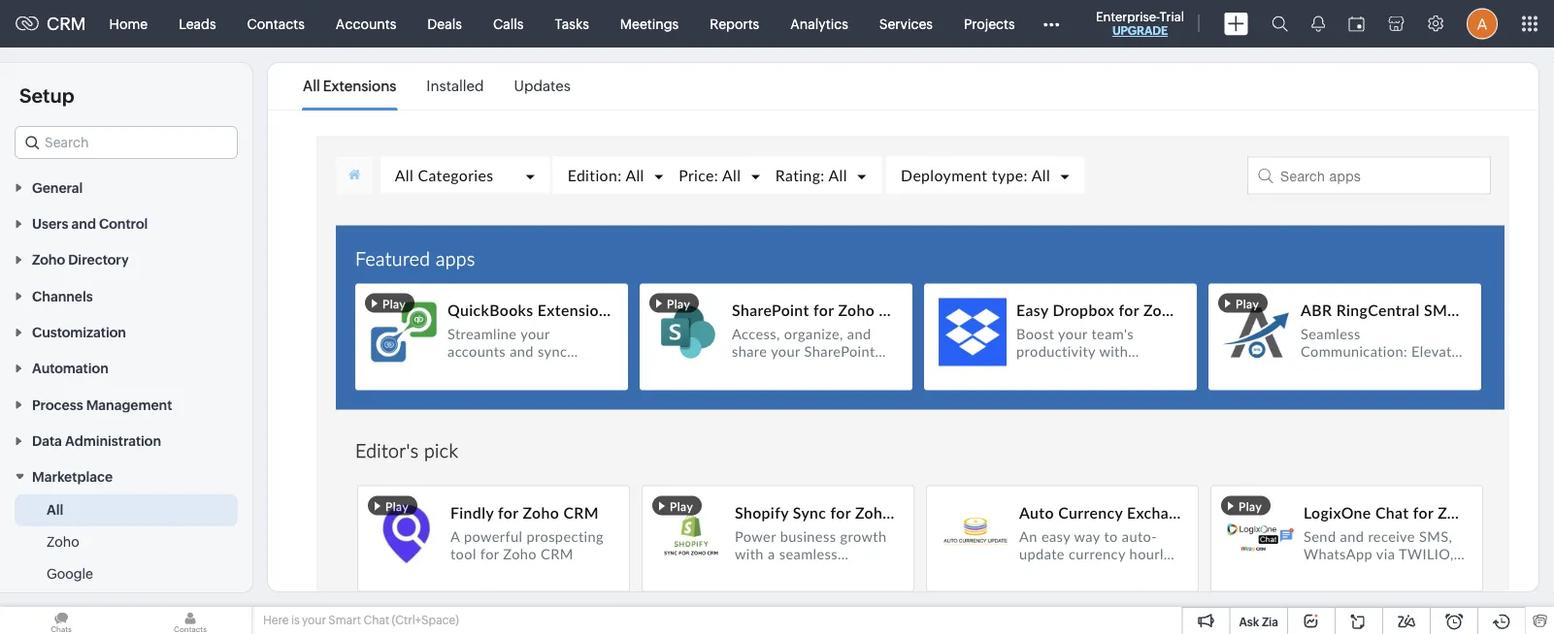Task type: describe. For each thing, give the bounding box(es) containing it.
all for all
[[47, 503, 63, 519]]

accounts
[[336, 16, 396, 32]]

zoho link
[[47, 533, 79, 552]]

data administration button
[[0, 423, 252, 459]]

all extensions
[[303, 78, 396, 95]]

ask
[[1239, 616, 1260, 629]]

create menu image
[[1224, 12, 1249, 35]]

installed link
[[427, 64, 484, 109]]

setup
[[19, 84, 74, 107]]

management
[[86, 397, 172, 413]]

projects
[[964, 16, 1015, 32]]

calls link
[[478, 0, 539, 47]]

enterprise-trial upgrade
[[1096, 9, 1185, 37]]

channels button
[[0, 278, 252, 314]]

administration
[[65, 434, 161, 449]]

calendar image
[[1349, 16, 1365, 32]]

general button
[[0, 169, 252, 205]]

users and control button
[[0, 205, 252, 241]]

automation
[[32, 361, 109, 377]]

marketplace
[[32, 470, 113, 485]]

zoho directory button
[[0, 241, 252, 278]]

Search text field
[[16, 127, 237, 158]]

accounts link
[[320, 0, 412, 47]]

marketplace region
[[0, 495, 252, 623]]

process management button
[[0, 386, 252, 423]]

calls
[[493, 16, 524, 32]]

your
[[302, 615, 326, 628]]

search image
[[1272, 16, 1288, 32]]

extensions
[[323, 78, 396, 95]]

home
[[109, 16, 148, 32]]

crm
[[47, 14, 86, 34]]

create menu element
[[1213, 0, 1260, 47]]

deals link
[[412, 0, 478, 47]]

marketplace button
[[0, 459, 252, 495]]

analytics
[[791, 16, 848, 32]]

here
[[263, 615, 289, 628]]

process management
[[32, 397, 172, 413]]

zoho for zoho directory
[[32, 252, 65, 268]]

users and control
[[32, 216, 148, 232]]

smart
[[329, 615, 361, 628]]

contacts image
[[129, 608, 251, 635]]

reports
[[710, 16, 760, 32]]

channels
[[32, 289, 93, 304]]

search element
[[1260, 0, 1300, 48]]

profile element
[[1455, 0, 1510, 47]]

zia
[[1262, 616, 1279, 629]]

general
[[32, 180, 83, 195]]

signals element
[[1300, 0, 1337, 48]]



Task type: locate. For each thing, give the bounding box(es) containing it.
0 vertical spatial zoho
[[32, 252, 65, 268]]

contacts
[[247, 16, 305, 32]]

crm link
[[16, 14, 86, 34]]

here is your smart chat (ctrl+space)
[[263, 615, 459, 628]]

updates link
[[514, 64, 571, 109]]

data administration
[[32, 434, 161, 449]]

updates
[[514, 78, 571, 95]]

reports link
[[694, 0, 775, 47]]

deals
[[428, 16, 462, 32]]

customization button
[[0, 314, 252, 350]]

Other Modules field
[[1031, 8, 1072, 39]]

meetings link
[[605, 0, 694, 47]]

chats image
[[0, 608, 122, 635]]

all left extensions
[[303, 78, 320, 95]]

tasks link
[[539, 0, 605, 47]]

all up zoho link
[[47, 503, 63, 519]]

all
[[303, 78, 320, 95], [47, 503, 63, 519]]

1 horizontal spatial all
[[303, 78, 320, 95]]

tasks
[[555, 16, 589, 32]]

customization
[[32, 325, 126, 340]]

zoho inside the "marketplace" region
[[47, 535, 79, 551]]

zoho for zoho
[[47, 535, 79, 551]]

ask zia
[[1239, 616, 1279, 629]]

meetings
[[620, 16, 679, 32]]

and
[[71, 216, 96, 232]]

0 vertical spatial all
[[303, 78, 320, 95]]

1 vertical spatial zoho
[[47, 535, 79, 551]]

chat
[[364, 615, 389, 628]]

zoho inside dropdown button
[[32, 252, 65, 268]]

automation button
[[0, 350, 252, 386]]

zoho down users
[[32, 252, 65, 268]]

services
[[879, 16, 933, 32]]

projects link
[[949, 0, 1031, 47]]

installed
[[427, 78, 484, 95]]

services link
[[864, 0, 949, 47]]

google
[[47, 567, 93, 583]]

all link
[[47, 501, 63, 520]]

profile image
[[1467, 8, 1498, 39]]

data
[[32, 434, 62, 449]]

trial
[[1160, 9, 1185, 24]]

control
[[99, 216, 148, 232]]

None field
[[15, 126, 238, 159]]

home link
[[94, 0, 163, 47]]

1 vertical spatial all
[[47, 503, 63, 519]]

is
[[291, 615, 300, 628]]

leads link
[[163, 0, 232, 47]]

directory
[[68, 252, 129, 268]]

enterprise-
[[1096, 9, 1160, 24]]

0 horizontal spatial all
[[47, 503, 63, 519]]

analytics link
[[775, 0, 864, 47]]

signals image
[[1312, 16, 1325, 32]]

google link
[[47, 565, 93, 585]]

zoho up google
[[47, 535, 79, 551]]

upgrade
[[1113, 24, 1168, 37]]

process
[[32, 397, 83, 413]]

all for all extensions
[[303, 78, 320, 95]]

(ctrl+space)
[[392, 615, 459, 628]]

all extensions link
[[303, 64, 396, 109]]

leads
[[179, 16, 216, 32]]

contacts link
[[232, 0, 320, 47]]

zoho directory
[[32, 252, 129, 268]]

all inside the "marketplace" region
[[47, 503, 63, 519]]

zoho
[[32, 252, 65, 268], [47, 535, 79, 551]]

users
[[32, 216, 68, 232]]



Task type: vqa. For each thing, say whether or not it's contained in the screenshot.
CREATE at the top left of page
no



